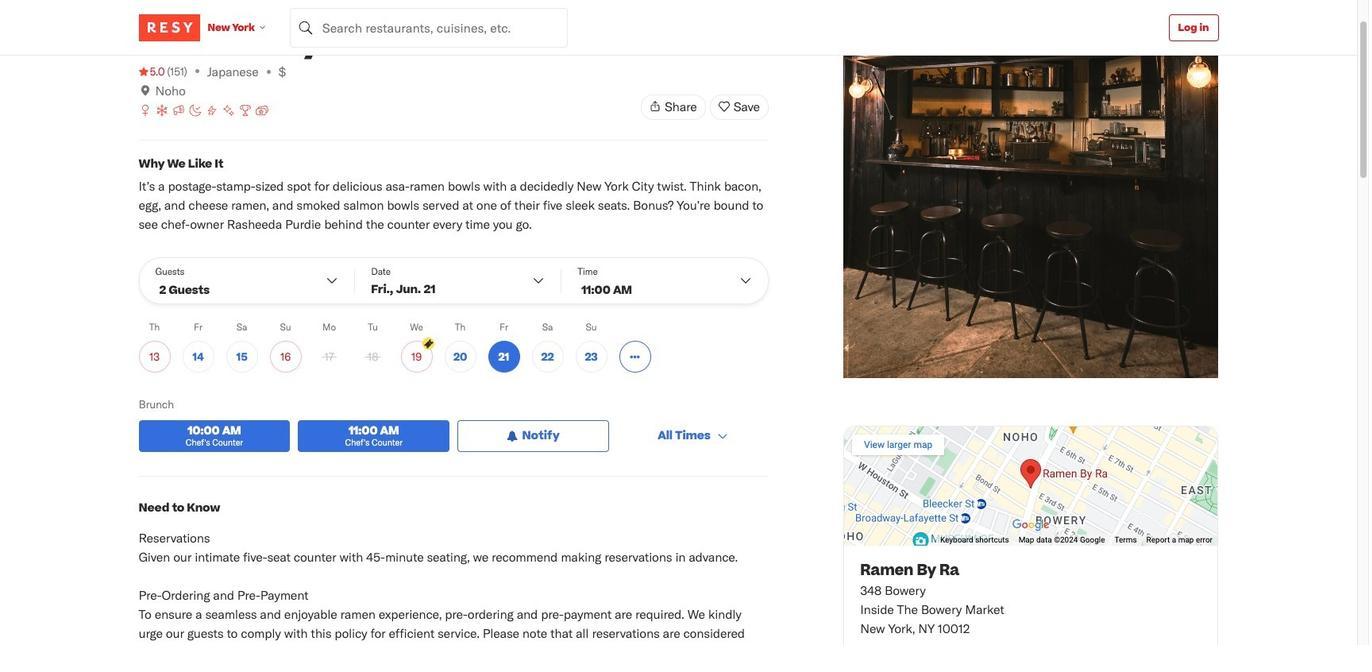 Task type: locate. For each thing, give the bounding box(es) containing it.
None field
[[290, 8, 568, 47]]



Task type: describe. For each thing, give the bounding box(es) containing it.
Search restaurants, cuisines, etc. text field
[[290, 8, 568, 47]]

june 19, 2024. has event. image
[[422, 338, 434, 350]]

5.0 out of 5 stars image
[[139, 64, 165, 79]]



Task type: vqa. For each thing, say whether or not it's contained in the screenshot.
THE 4.8 OUT OF 5 STARS image
no



